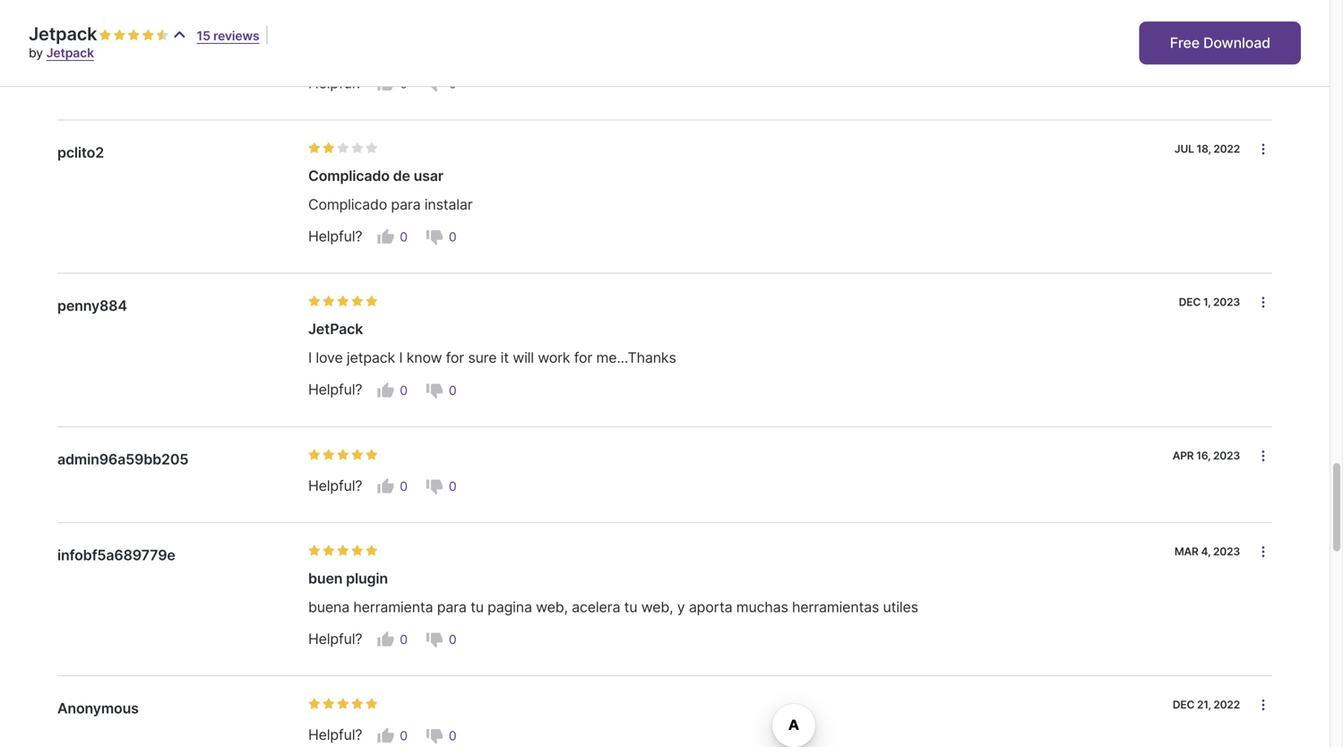 Task type: vqa. For each thing, say whether or not it's contained in the screenshot.


Task type: locate. For each thing, give the bounding box(es) containing it.
rate product 4 stars image for jetpack
[[351, 295, 364, 308]]

anonymous
[[57, 700, 139, 718]]

tu left 'pagina'
[[471, 599, 484, 616]]

0 vertical spatial vote down image
[[426, 75, 443, 93]]

vote down image for instalar
[[426, 228, 443, 246]]

1 horizontal spatial i
[[399, 349, 403, 367]]

rate product 2 stars image for helpful?
[[323, 698, 335, 711]]

rate product 4 stars image for anonymous
[[351, 698, 364, 711]]

1 rate product 1 star image from the top
[[308, 449, 321, 461]]

0 vertical spatial rate product 5 stars image
[[366, 295, 378, 308]]

21,
[[1197, 699, 1211, 712]]

rate product 3 stars image for penny884
[[337, 295, 350, 308]]

rate product 2 stars image for jetpack
[[323, 295, 335, 308]]

rate product 2 stars image for admin96a59bb205
[[323, 449, 335, 461]]

1 vertical spatial vote down image
[[426, 631, 443, 649]]

1 vote down image from the top
[[426, 75, 443, 93]]

para down the de
[[391, 196, 421, 213]]

3 rate product 2 stars image from the top
[[323, 698, 335, 711]]

1 horizontal spatial for
[[574, 349, 593, 367]]

rate product 2 stars image for pclito2
[[323, 142, 335, 155]]

2023 right 4,
[[1213, 545, 1240, 558]]

for
[[446, 349, 464, 367], [574, 349, 593, 367]]

2 rate product 5 stars image from the top
[[366, 449, 378, 461]]

for left sure
[[446, 349, 464, 367]]

i
[[308, 349, 312, 367], [399, 349, 403, 367]]

5 helpful? from the top
[[308, 631, 362, 648]]

3 vote up image from the top
[[377, 478, 395, 496]]

2 vote down image from the top
[[426, 631, 443, 649]]

2 vote up image from the top
[[377, 382, 395, 400]]

web, right 'pagina'
[[536, 599, 568, 616]]

0 vertical spatial dec
[[1179, 296, 1201, 309]]

3 rate product 4 stars image from the top
[[351, 545, 364, 557]]

0 vertical spatial rate product 2 stars image
[[323, 295, 335, 308]]

4 vote up image from the top
[[377, 727, 395, 745]]

1 vertical spatial rate product 2 stars image
[[323, 142, 335, 155]]

1 2023 from the top
[[1213, 296, 1240, 309]]

rate product 1 star image
[[99, 29, 111, 42], [308, 142, 321, 155], [308, 295, 321, 308], [308, 545, 321, 557]]

dec left 21,
[[1173, 699, 1195, 712]]

3 helpful? from the top
[[308, 381, 362, 399]]

me...thanks
[[596, 349, 676, 367]]

0 horizontal spatial for
[[446, 349, 464, 367]]

jetpack
[[29, 23, 97, 45], [46, 45, 94, 60]]

dec left 1,
[[1179, 296, 1201, 309]]

jul 18, 2022
[[1175, 142, 1240, 155]]

4 rate product 3 stars image from the top
[[337, 698, 350, 711]]

rate product 4 stars image up complicado de usar
[[351, 142, 364, 155]]

complicado down complicado de usar
[[308, 196, 387, 213]]

0 horizontal spatial para
[[391, 196, 421, 213]]

1 i from the left
[[308, 349, 312, 367]]

0 vertical spatial 2023
[[1213, 296, 1240, 309]]

i left know
[[399, 349, 403, 367]]

buen
[[308, 570, 343, 587]]

1 complicado from the top
[[308, 167, 390, 185]]

jul
[[1175, 142, 1194, 155]]

0
[[400, 76, 408, 91], [449, 76, 457, 91], [400, 230, 408, 245], [449, 230, 457, 245], [400, 383, 408, 398], [449, 383, 457, 398], [400, 479, 408, 494], [449, 479, 457, 494], [400, 632, 408, 648], [449, 632, 457, 648], [400, 729, 408, 744], [449, 729, 457, 744]]

vote up image for vote down image related to instalar
[[377, 228, 395, 246]]

2 rate product 1 star image from the top
[[308, 698, 321, 711]]

web, left the y
[[641, 599, 673, 616]]

2 open options menu image from the top
[[1256, 698, 1271, 713]]

3 open options menu image from the top
[[1256, 545, 1271, 559]]

2 rate product 3 stars image from the top
[[337, 295, 350, 308]]

open options menu image
[[1256, 295, 1271, 310], [1256, 449, 1271, 463], [1256, 545, 1271, 559]]

1 vertical spatial vote up image
[[377, 631, 395, 649]]

2 vertical spatial rate product 4 stars image
[[351, 545, 364, 557]]

0 vertical spatial rate product 4 stars image
[[142, 29, 154, 42]]

rate product 4 stars image up 'jetpack'
[[351, 295, 364, 308]]

open options menu image for complicado de usar
[[1256, 142, 1271, 156]]

0 horizontal spatial web,
[[536, 599, 568, 616]]

rate product 4 stars image
[[142, 29, 154, 42], [351, 449, 364, 461], [351, 698, 364, 711]]

2 vertical spatial rate product 2 stars image
[[323, 698, 335, 711]]

15
[[197, 28, 210, 43]]

2023 for i love jetpack i know for sure it will work for me...thanks
[[1213, 296, 1240, 309]]

utiles
[[883, 599, 918, 616]]

1 horizontal spatial rate product 3 stars image
[[337, 545, 350, 557]]

open options menu image right "dec 1, 2023"
[[1256, 295, 1271, 310]]

1 vertical spatial 2023
[[1213, 449, 1240, 462]]

rate product 1 star image for pclito2
[[308, 142, 321, 155]]

0 vertical spatial vote down image
[[426, 228, 443, 246]]

helpful? for vote up icon associated with vote down image for jetpack
[[308, 381, 362, 399]]

2 vertical spatial 2023
[[1213, 545, 1240, 558]]

jetpack
[[308, 321, 363, 338]]

0 horizontal spatial i
[[308, 349, 312, 367]]

herramienta
[[353, 599, 433, 616]]

rate product 3 stars image
[[128, 29, 140, 42], [337, 545, 350, 557]]

1 vertical spatial rate product 2 stars image
[[323, 545, 335, 557]]

dec for jetpack
[[1179, 296, 1201, 309]]

rate product 3 stars image
[[337, 142, 350, 155], [337, 295, 350, 308], [337, 449, 350, 461], [337, 698, 350, 711]]

tu
[[471, 599, 484, 616], [624, 599, 638, 616]]

1 vote up image from the top
[[377, 228, 395, 246]]

0 vertical spatial vote up image
[[377, 75, 395, 93]]

vote up image
[[377, 75, 395, 93], [377, 631, 395, 649]]

2 vertical spatial rate product 4 stars image
[[351, 698, 364, 711]]

vote up image for 1st vote down image from the bottom
[[377, 478, 395, 496]]

4,
[[1201, 545, 1211, 558]]

open options menu image right jul 18, 2022
[[1256, 142, 1271, 156]]

1 vertical spatial rate product 5 stars image
[[366, 449, 378, 461]]

2 rate product 2 stars image from the top
[[323, 545, 335, 557]]

2 rate product 4 stars image from the top
[[351, 295, 364, 308]]

1 vertical spatial rate product 3 stars image
[[337, 545, 350, 557]]

para left 'pagina'
[[437, 599, 467, 616]]

instalar
[[425, 196, 473, 213]]

1 rate product 3 stars image from the top
[[337, 142, 350, 155]]

1 helpful? from the top
[[308, 74, 362, 92]]

rate product 2 stars image
[[113, 29, 126, 42], [323, 142, 335, 155], [323, 449, 335, 461]]

2 vote down image from the top
[[426, 382, 443, 400]]

rate product 2 stars image for buen plugin
[[323, 545, 335, 557]]

helpful? for vote up icon for vote down image related to instalar
[[308, 228, 362, 245]]

muchas
[[736, 599, 788, 616]]

rate product 3 stars image for admin96a59bb205
[[337, 449, 350, 461]]

2022 right 21,
[[1214, 699, 1240, 712]]

0 vertical spatial 2022
[[1214, 142, 1240, 155]]

1 tu from the left
[[471, 599, 484, 616]]

1 vertical spatial open options menu image
[[1256, 698, 1271, 713]]

0 horizontal spatial rate product 3 stars image
[[128, 29, 140, 42]]

buen plugin
[[308, 570, 388, 587]]

1 vertical spatial 2022
[[1214, 699, 1240, 712]]

rate product 5 stars image for buen plugin
[[366, 545, 378, 557]]

2022 for helpful?
[[1214, 699, 1240, 712]]

helpful?
[[308, 74, 362, 92], [308, 228, 362, 245], [308, 381, 362, 399], [308, 477, 362, 495], [308, 631, 362, 648], [308, 727, 362, 744]]

0 vertical spatial open options menu image
[[1256, 295, 1271, 310]]

1 vote down image from the top
[[426, 228, 443, 246]]

rate product 2 stars image
[[323, 295, 335, 308], [323, 545, 335, 557], [323, 698, 335, 711]]

0 vertical spatial open options menu image
[[1256, 142, 1271, 156]]

complicado up complicado para instalar
[[308, 167, 390, 185]]

1 vertical spatial open options menu image
[[1256, 449, 1271, 463]]

i left love
[[308, 349, 312, 367]]

2023
[[1213, 296, 1240, 309], [1213, 449, 1240, 462], [1213, 545, 1240, 558]]

0 vertical spatial complicado
[[308, 167, 390, 185]]

2023 right 16,
[[1213, 449, 1240, 462]]

1 open options menu image from the top
[[1256, 142, 1271, 156]]

complicado
[[308, 167, 390, 185], [308, 196, 387, 213]]

web,
[[536, 599, 568, 616], [641, 599, 673, 616]]

tu right the 'acelera' at the bottom
[[624, 599, 638, 616]]

1 rate product 2 stars image from the top
[[323, 295, 335, 308]]

0 vertical spatial rate product 1 star image
[[308, 449, 321, 461]]

know
[[407, 349, 442, 367]]

1 vertical spatial para
[[437, 599, 467, 616]]

free download
[[1170, 34, 1271, 52]]

1 2022 from the top
[[1214, 142, 1240, 155]]

jetpack up by jetpack
[[29, 23, 97, 45]]

vote down image
[[426, 228, 443, 246], [426, 382, 443, 400], [426, 478, 443, 496]]

rate product 3 stars image up buen plugin at the left bottom
[[337, 545, 350, 557]]

2 vertical spatial vote down image
[[426, 478, 443, 496]]

2 vertical spatial open options menu image
[[1256, 545, 1271, 559]]

1 vertical spatial complicado
[[308, 196, 387, 213]]

4 helpful? from the top
[[308, 477, 362, 495]]

2 open options menu image from the top
[[1256, 449, 1271, 463]]

rate product 4 stars image
[[351, 142, 364, 155], [351, 295, 364, 308], [351, 545, 364, 557]]

para
[[391, 196, 421, 213], [437, 599, 467, 616]]

open options menu image for i love jetpack i know for sure it will work for me...thanks
[[1256, 295, 1271, 310]]

2022 right 18, at the right of page
[[1214, 142, 1240, 155]]

helpful? for first vote up image from the bottom of the page
[[308, 631, 362, 648]]

1 vertical spatial dec
[[1173, 699, 1195, 712]]

15 reviews link
[[197, 28, 259, 43]]

love
[[316, 349, 343, 367]]

2 helpful? from the top
[[308, 228, 362, 245]]

rate product 5 stars image
[[156, 29, 169, 42], [366, 142, 378, 155], [366, 545, 378, 557], [366, 698, 378, 711]]

dec 21, 2022
[[1173, 699, 1240, 712]]

rate product 3 stars image left 15
[[128, 29, 140, 42]]

2 complicado from the top
[[308, 196, 387, 213]]

1 rate product 5 stars image from the top
[[366, 295, 378, 308]]

1 vertical spatial rate product 1 star image
[[308, 698, 321, 711]]

admin96a59bb205
[[57, 451, 188, 468]]

complicado for complicado de usar
[[308, 167, 390, 185]]

dec
[[1179, 296, 1201, 309], [1173, 699, 1195, 712]]

complicado para instalar
[[308, 196, 473, 213]]

rate product 1 star image
[[308, 449, 321, 461], [308, 698, 321, 711]]

1 horizontal spatial para
[[437, 599, 467, 616]]

3 rate product 3 stars image from the top
[[337, 449, 350, 461]]

0 vertical spatial para
[[391, 196, 421, 213]]

2 vertical spatial vote down image
[[426, 727, 443, 745]]

vote up image
[[377, 228, 395, 246], [377, 382, 395, 400], [377, 478, 395, 496], [377, 727, 395, 745]]

2 vertical spatial rate product 2 stars image
[[323, 449, 335, 461]]

rate product 5 stars image for jetpack
[[366, 295, 378, 308]]

3 vote down image from the top
[[426, 478, 443, 496]]

1 open options menu image from the top
[[1256, 295, 1271, 310]]

open options menu image right dec 21, 2022
[[1256, 698, 1271, 713]]

open options menu image right the apr 16, 2023
[[1256, 449, 1271, 463]]

2023 for buena herramienta para tu pagina web, acelera tu web, y aporta muchas herramientas utiles
[[1213, 545, 1240, 558]]

2 2022 from the top
[[1214, 699, 1240, 712]]

jetpack link
[[46, 45, 94, 60]]

1 horizontal spatial tu
[[624, 599, 638, 616]]

2023 right 1,
[[1213, 296, 1240, 309]]

vote down image
[[426, 75, 443, 93], [426, 631, 443, 649], [426, 727, 443, 745]]

1 vertical spatial rate product 4 stars image
[[351, 295, 364, 308]]

1 rate product 4 stars image from the top
[[351, 142, 364, 155]]

1 vertical spatial vote down image
[[426, 382, 443, 400]]

0 vertical spatial rate product 3 stars image
[[128, 29, 140, 42]]

jetpack right by
[[46, 45, 94, 60]]

for right work in the top left of the page
[[574, 349, 593, 367]]

0 vertical spatial rate product 4 stars image
[[351, 142, 364, 155]]

2022
[[1214, 142, 1240, 155], [1214, 699, 1240, 712]]

3 2023 from the top
[[1213, 545, 1240, 558]]

rate product 4 stars image up 'plugin'
[[351, 545, 364, 557]]

1 horizontal spatial web,
[[641, 599, 673, 616]]

complicado de usar
[[308, 167, 444, 185]]

6 helpful? from the top
[[308, 727, 362, 744]]

rate product 5 stars image for complicado de usar
[[366, 142, 378, 155]]

0 horizontal spatial tu
[[471, 599, 484, 616]]

buena
[[308, 599, 350, 616]]

it
[[501, 349, 509, 367]]

open options menu image right mar 4, 2023
[[1256, 545, 1271, 559]]

rate product 5 stars image
[[366, 295, 378, 308], [366, 449, 378, 461]]

open options menu image
[[1256, 142, 1271, 156], [1256, 698, 1271, 713]]

1 vertical spatial rate product 4 stars image
[[351, 449, 364, 461]]



Task type: describe. For each thing, give the bounding box(es) containing it.
will
[[513, 349, 534, 367]]

vote up image for 3rd vote down icon from the top of the page
[[377, 727, 395, 745]]

herramientas
[[792, 599, 879, 616]]

apr 16, 2023
[[1173, 449, 1240, 462]]

complicado for complicado para instalar
[[308, 196, 387, 213]]

15 reviews
[[197, 28, 259, 43]]

2 i from the left
[[399, 349, 403, 367]]

2 2023 from the top
[[1213, 449, 1240, 462]]

aporta
[[689, 599, 733, 616]]

helpful? for vote up icon for 3rd vote down icon from the top of the page
[[308, 727, 362, 744]]

vote down image for jetpack
[[426, 382, 443, 400]]

acelera
[[572, 599, 620, 616]]

apr
[[1173, 449, 1194, 462]]

vote down image for first vote up image from the bottom of the page
[[426, 631, 443, 649]]

plugin
[[346, 570, 388, 587]]

i love jetpack i know for sure it will work for me...thanks
[[308, 349, 676, 367]]

rate product 5 stars image for helpful?
[[366, 449, 378, 461]]

rate product 1 star image for penny884
[[308, 295, 321, 308]]

1,
[[1204, 296, 1211, 309]]

0 vertical spatial rate product 2 stars image
[[113, 29, 126, 42]]

free download link
[[1140, 22, 1301, 65]]

work
[[538, 349, 570, 367]]

pagina
[[488, 599, 532, 616]]

2 vote up image from the top
[[377, 631, 395, 649]]

free
[[1170, 34, 1200, 52]]

18,
[[1197, 142, 1211, 155]]

y
[[677, 599, 685, 616]]

helpful? for 1st vote up image
[[308, 74, 362, 92]]

open options menu image for helpful?
[[1256, 698, 1271, 713]]

1 web, from the left
[[536, 599, 568, 616]]

by
[[29, 45, 43, 60]]

reviews
[[213, 28, 259, 43]]

rate product 5 stars image for helpful?
[[366, 698, 378, 711]]

penny884
[[57, 297, 127, 315]]

rate product 3 stars image for pclito2
[[337, 142, 350, 155]]

mar 4, 2023
[[1175, 545, 1240, 558]]

2 for from the left
[[574, 349, 593, 367]]

by jetpack
[[29, 45, 94, 60]]

rate product 1 star image for anonymous
[[308, 698, 321, 711]]

sure
[[468, 349, 497, 367]]

16,
[[1197, 449, 1211, 462]]

rate product 1 star image for infobf5a689779e
[[308, 545, 321, 557]]

2022 for complicado de usar
[[1214, 142, 1240, 155]]

rate product 3 stars image for anonymous
[[337, 698, 350, 711]]

helpful? for 1st vote down image from the bottom vote up icon
[[308, 477, 362, 495]]

rate product 1 star image for admin96a59bb205
[[308, 449, 321, 461]]

1 vote up image from the top
[[377, 75, 395, 93]]

download
[[1204, 34, 1271, 52]]

vote down image for 1st vote up image
[[426, 75, 443, 93]]

infobf5a689779e
[[57, 547, 175, 564]]

2 tu from the left
[[624, 599, 638, 616]]

rate product 4 stars image for buen plugin
[[351, 545, 364, 557]]

1 for from the left
[[446, 349, 464, 367]]

rate product 4 stars image for complicado de usar
[[351, 142, 364, 155]]

usar
[[414, 167, 444, 185]]

2 web, from the left
[[641, 599, 673, 616]]

mar
[[1175, 545, 1199, 558]]

dec for helpful?
[[1173, 699, 1195, 712]]

dec 1, 2023
[[1179, 296, 1240, 309]]

buena herramienta para tu pagina web, acelera tu web, y aporta muchas herramientas utiles
[[308, 599, 918, 616]]

3 vote down image from the top
[[426, 727, 443, 745]]

pclito2
[[57, 144, 104, 161]]

jetpack
[[347, 349, 395, 367]]

rate product 4 stars image for admin96a59bb205
[[351, 449, 364, 461]]

open options menu image for buena herramienta para tu pagina web, acelera tu web, y aporta muchas herramientas utiles
[[1256, 545, 1271, 559]]

vote up image for vote down image for jetpack
[[377, 382, 395, 400]]

de
[[393, 167, 410, 185]]



